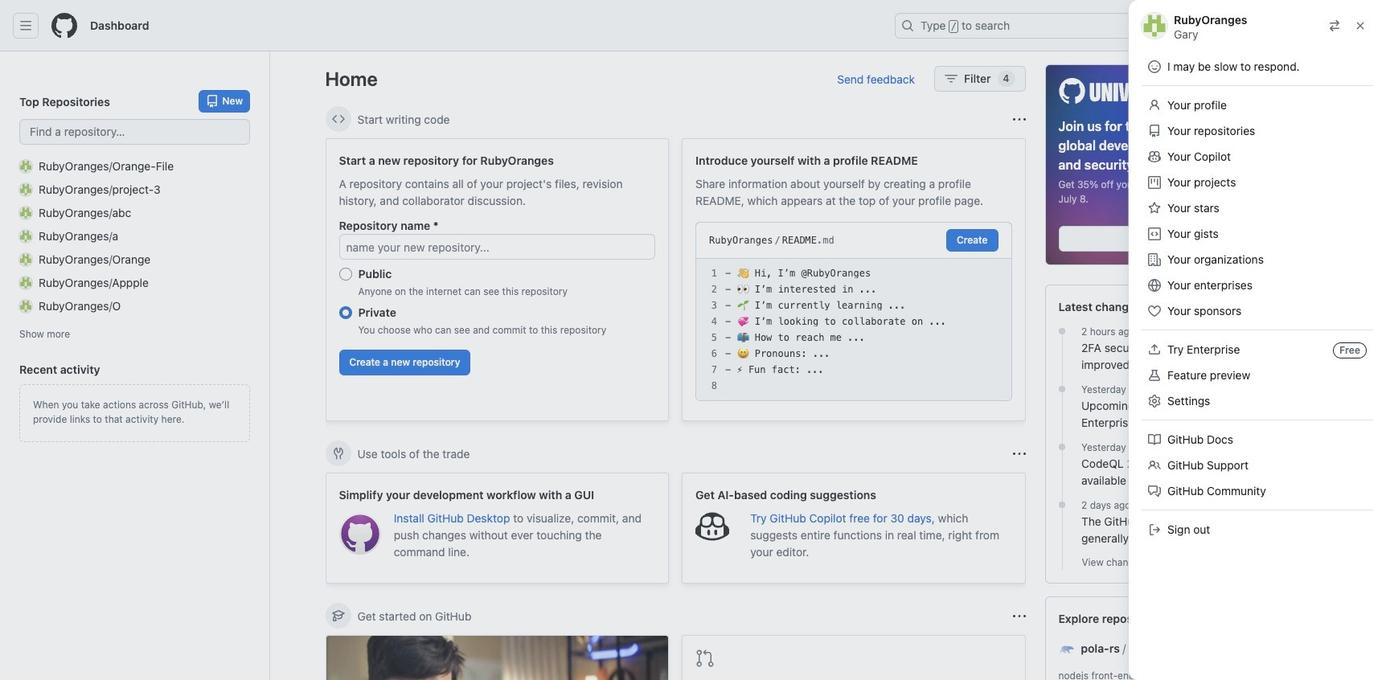 Task type: describe. For each thing, give the bounding box(es) containing it.
explore repositories navigation
[[1045, 596, 1332, 680]]

appple image
[[19, 276, 32, 289]]

git pull request image
[[696, 649, 715, 668]]

1 dot fill image from the top
[[1056, 325, 1069, 337]]

tools image
[[332, 447, 345, 460]]

simplify your development workflow with a gui element
[[325, 473, 669, 584]]

4 sc 9kayk9 0 image from the top
[[1149, 253, 1161, 266]]

7 sc 9kayk9 0 image from the top
[[1149, 434, 1161, 446]]

9 sc 9kayk9 0 image from the top
[[1149, 485, 1161, 498]]

why am i seeing this? image for simplify your development workflow with a gui element
[[1013, 448, 1026, 460]]

orange file image
[[19, 160, 32, 173]]

1 dot fill image from the top
[[1056, 383, 1069, 395]]

3 sc 9kayk9 0 image from the top
[[1149, 176, 1161, 189]]

get ai-based coding suggestions element
[[682, 473, 1026, 584]]

project 3 image
[[19, 183, 32, 196]]

explore element
[[1045, 64, 1332, 680]]

why am i seeing this? image for what is github? element
[[1013, 610, 1026, 623]]

user navigation heading
[[1129, 0, 1387, 41]]

2 dot fill image from the top
[[1056, 440, 1069, 453]]

introduce yourself with a profile readme element
[[682, 138, 1026, 421]]

sc 9kayk9 0 image inside user navigation heading
[[1354, 19, 1367, 32]]

universe24 image
[[1059, 78, 1203, 103]]

o image
[[19, 300, 32, 312]]

close image
[[1307, 77, 1319, 90]]

homepage image
[[51, 13, 77, 39]]

Top Repositories search field
[[19, 119, 250, 145]]



Task type: vqa. For each thing, say whether or not it's contained in the screenshot.
This inside the the This theme will be active when your system is set to "dark mode"
no



Task type: locate. For each thing, give the bounding box(es) containing it.
1 vertical spatial dot fill image
[[1056, 440, 1069, 453]]

inbox image
[[1321, 19, 1334, 32]]

None submit
[[947, 229, 999, 252]]

0 vertical spatial why am i seeing this? image
[[1013, 448, 1026, 460]]

a image
[[19, 230, 32, 242]]

arrow switch image
[[1329, 19, 1342, 32]]

sc 9kayk9 0 image
[[1149, 99, 1161, 112], [1149, 150, 1161, 163], [1149, 176, 1161, 189], [1149, 253, 1161, 266], [1149, 369, 1161, 382], [1149, 395, 1161, 408], [1149, 434, 1161, 446], [1149, 459, 1161, 472], [1149, 485, 1161, 498], [1149, 524, 1161, 536]]

5 sc 9kayk9 0 image from the top
[[1149, 369, 1161, 382]]

sc 9kayk9 0 image
[[1354, 19, 1367, 32], [1149, 60, 1161, 73], [1149, 125, 1161, 138], [1149, 202, 1161, 215], [1149, 228, 1161, 240], [1149, 279, 1161, 292], [1149, 305, 1161, 318], [1149, 343, 1161, 356]]

dialog
[[1129, 0, 1387, 680]]

start a new repository element
[[325, 138, 669, 421]]

dot fill image
[[1056, 383, 1069, 395], [1056, 440, 1069, 453]]

1 why am i seeing this? image from the top
[[1013, 448, 1026, 460]]

1 vertical spatial why am i seeing this? image
[[1013, 610, 1026, 623]]

10 sc 9kayk9 0 image from the top
[[1149, 524, 1161, 536]]

name your new repository... text field
[[339, 234, 656, 260]]

what is github? element
[[325, 635, 669, 680]]

what is github? image
[[326, 636, 668, 680]]

@pola-rs profile image
[[1059, 642, 1075, 658]]

None radio
[[339, 268, 352, 281], [339, 306, 352, 319], [339, 268, 352, 281], [339, 306, 352, 319]]

why am i seeing this? image
[[1013, 113, 1026, 126]]

6 sc 9kayk9 0 image from the top
[[1149, 395, 1161, 408]]

2 dot fill image from the top
[[1056, 498, 1069, 511]]

2 why am i seeing this? image from the top
[[1013, 610, 1026, 623]]

none submit inside introduce yourself with a profile readme element
[[947, 229, 999, 252]]

dot fill image
[[1056, 325, 1069, 337], [1056, 498, 1069, 511]]

code image
[[332, 113, 345, 125]]

why am i seeing this? image
[[1013, 448, 1026, 460], [1013, 610, 1026, 623]]

0 vertical spatial dot fill image
[[1056, 383, 1069, 395]]

abc image
[[19, 206, 32, 219]]

orange image
[[19, 253, 32, 266]]

0 vertical spatial dot fill image
[[1056, 325, 1069, 337]]

Find a repository… text field
[[19, 119, 250, 145]]

1 sc 9kayk9 0 image from the top
[[1149, 99, 1161, 112]]

command palette image
[[1157, 19, 1170, 32]]

1 vertical spatial dot fill image
[[1056, 498, 1069, 511]]

github desktop image
[[339, 513, 381, 555]]

8 sc 9kayk9 0 image from the top
[[1149, 459, 1161, 472]]

mortar board image
[[332, 610, 345, 623]]

filter image
[[945, 72, 958, 85]]

2 sc 9kayk9 0 image from the top
[[1149, 150, 1161, 163]]



